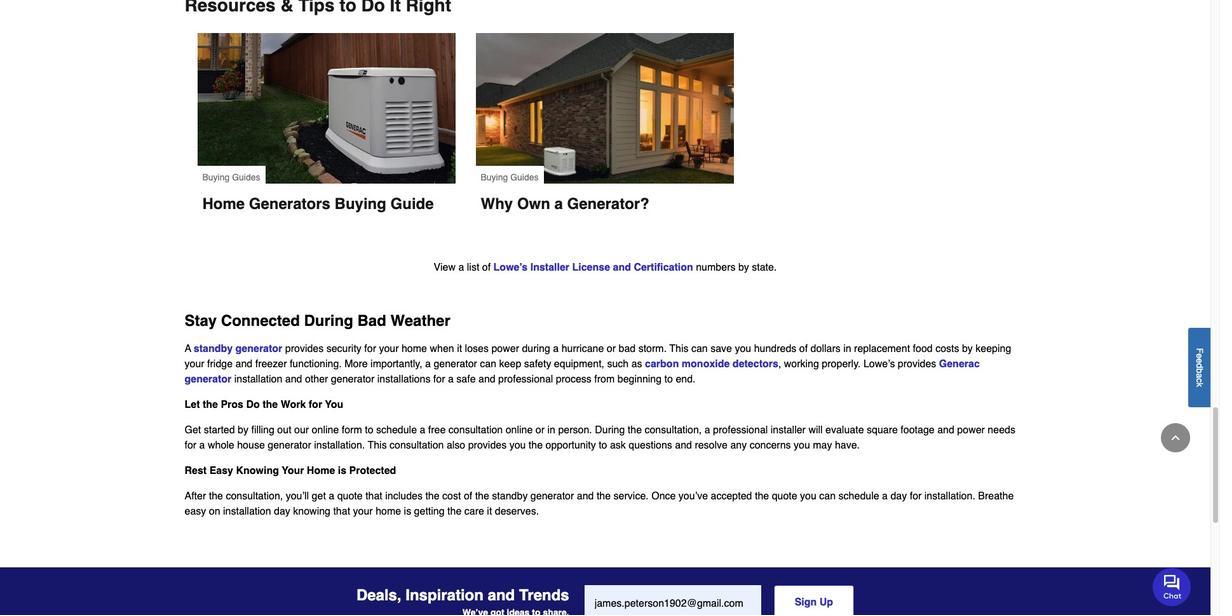 Task type: locate. For each thing, give the bounding box(es) containing it.
2 vertical spatial by
[[238, 425, 249, 436]]

guides for generators
[[232, 172, 260, 183]]

accepted
[[711, 491, 752, 502]]

1 online from the left
[[312, 425, 339, 436]]

the up care
[[475, 491, 490, 502]]

0 vertical spatial professional
[[499, 374, 553, 385]]

and left 'service.' on the bottom of page
[[577, 491, 594, 502]]

stay connected during bad weather
[[185, 312, 451, 330]]

during up security
[[304, 312, 353, 330]]

for
[[365, 343, 376, 355], [434, 374, 445, 385], [309, 399, 322, 411], [185, 440, 197, 451], [910, 491, 922, 502]]

2 horizontal spatial by
[[963, 343, 973, 355]]

by up "generac"
[[963, 343, 973, 355]]

of right cost at the left bottom of page
[[464, 491, 473, 502]]

generator up deserves.
[[531, 491, 574, 502]]

home
[[203, 195, 245, 213], [307, 465, 335, 477]]

guides up generators in the top of the page
[[232, 172, 260, 183]]

consultation, up questions
[[645, 425, 702, 436]]

by left state.
[[739, 262, 750, 273]]

0 vertical spatial installation
[[234, 374, 283, 385]]

it inside after the consultation, you'll get a quote that includes the cost of the standby generator and the service. once you've accepted the quote you can schedule a day for installation. breathe easy on installation day knowing that your home is getting the care it deserves.
[[487, 506, 492, 518]]

consultation, inside get started by filling out our online form to schedule a free consultation online or in person. during the consultation, a professional installer will evaluate square footage and power needs for a whole house generator installation. this consultation also provides you the opportunity to ask questions and resolve any concerns you may have.
[[645, 425, 702, 436]]

0 vertical spatial provides
[[285, 343, 324, 355]]

why
[[481, 195, 513, 213]]

quote right get
[[337, 491, 363, 502]]

1 vertical spatial standby
[[492, 491, 528, 502]]

the up on
[[209, 491, 223, 502]]

of right list
[[482, 262, 491, 273]]

0 vertical spatial day
[[891, 491, 907, 502]]

and down the standby generator 'link'
[[236, 359, 253, 370]]

you inside provides security for your home when it loses power during a hurricane or bad storm. this can save you hundreds of dollars in replacement food costs by keeping your fridge and freezer functioning. more importantly, a generator can keep safety equipment, such as
[[735, 343, 752, 355]]

1 vertical spatial installation
[[223, 506, 271, 518]]

installation inside after the consultation, you'll get a quote that includes the cost of the standby generator and the service. once you've accepted the quote you can schedule a day for installation. breathe easy on installation day knowing that your home is getting the care it deserves.
[[223, 506, 271, 518]]

1 horizontal spatial to
[[599, 440, 608, 451]]

deals,
[[357, 587, 402, 605]]

2 online from the left
[[506, 425, 533, 436]]

knowing
[[293, 506, 331, 518]]

1 vertical spatial home
[[307, 465, 335, 477]]

consultation,
[[645, 425, 702, 436], [226, 491, 283, 502]]

footage
[[901, 425, 935, 436]]

0 vertical spatial installation.
[[314, 440, 365, 451]]

0 horizontal spatial your
[[185, 359, 204, 370]]

1 horizontal spatial day
[[891, 491, 907, 502]]

1 vertical spatial lowe's
[[864, 359, 895, 370]]

online left person.
[[506, 425, 533, 436]]

the right do
[[263, 399, 278, 411]]

professional down safety
[[499, 374, 553, 385]]

1 horizontal spatial buying
[[335, 195, 387, 213]]

let
[[185, 399, 200, 411]]

for inside provides security for your home when it loses power during a hurricane or bad storm. this can save you hundreds of dollars in replacement food costs by keeping your fridge and freezer functioning. more importantly, a generator can keep safety equipment, such as
[[365, 343, 376, 355]]

0 horizontal spatial it
[[457, 343, 462, 355]]

consultation
[[449, 425, 503, 436], [390, 440, 444, 451]]

generator down more
[[331, 374, 375, 385]]

0 horizontal spatial buying
[[203, 172, 230, 183]]

professional inside get started by filling out our online form to schedule a free consultation online or in person. during the consultation, a professional installer will evaluate square footage and power needs for a whole house generator installation. this consultation also provides you the opportunity to ask questions and resolve any concerns you may have.
[[713, 425, 768, 436]]

that right knowing
[[333, 506, 350, 518]]

generator down out
[[268, 440, 311, 451]]

1 vertical spatial to
[[365, 425, 374, 436]]

the up getting
[[426, 491, 440, 502]]

consultation, down the knowing
[[226, 491, 283, 502]]

0 vertical spatial can
[[692, 343, 708, 355]]

professional up any
[[713, 425, 768, 436]]

view a list of lowe's installer license and certification numbers by state.
[[434, 262, 777, 273]]

by up house
[[238, 425, 249, 436]]

generator
[[236, 343, 283, 355], [434, 359, 477, 370], [185, 374, 232, 385], [331, 374, 375, 385], [268, 440, 311, 451], [531, 491, 574, 502]]

provides right also
[[468, 440, 507, 451]]

you left opportunity
[[510, 440, 526, 451]]

a inside button
[[1195, 373, 1206, 378]]

breathe
[[979, 491, 1014, 502]]

home inside provides security for your home when it loses power during a hurricane or bad storm. this can save you hundreds of dollars in replacement food costs by keeping your fridge and freezer functioning. more importantly, a generator can keep safety equipment, such as
[[402, 343, 427, 355]]

it right care
[[487, 506, 492, 518]]

2 horizontal spatial buying
[[481, 172, 508, 183]]

inspiration
[[406, 587, 484, 605]]

1 horizontal spatial standby
[[492, 491, 528, 502]]

0 vertical spatial or
[[607, 343, 616, 355]]

you down may
[[801, 491, 817, 502]]

0 vertical spatial that
[[366, 491, 383, 502]]

1 horizontal spatial by
[[739, 262, 750, 273]]

1 horizontal spatial guides
[[511, 172, 539, 183]]

list
[[467, 262, 480, 273]]

professional
[[499, 374, 553, 385], [713, 425, 768, 436]]

1 vertical spatial day
[[274, 506, 290, 518]]

1 horizontal spatial home
[[307, 465, 335, 477]]

or left person.
[[536, 425, 545, 436]]

your
[[379, 343, 399, 355], [185, 359, 204, 370], [353, 506, 373, 518]]

1 horizontal spatial of
[[482, 262, 491, 273]]

schedule down have.
[[839, 491, 880, 502]]

installer
[[531, 262, 570, 273]]

0 vertical spatial schedule
[[376, 425, 417, 436]]

generator down fridge
[[185, 374, 232, 385]]

0 horizontal spatial is
[[338, 465, 347, 477]]

provides up functioning.
[[285, 343, 324, 355]]

consultation up also
[[449, 425, 503, 436]]

e
[[1195, 353, 1206, 358], [1195, 358, 1206, 363]]

home
[[402, 343, 427, 355], [376, 506, 401, 518]]

1 vertical spatial can
[[480, 359, 497, 370]]

a white generac standby generator outside a home at night. image
[[476, 33, 734, 184]]

working
[[784, 359, 820, 370]]

filling
[[251, 425, 275, 436]]

includes
[[385, 491, 423, 502]]

the
[[203, 399, 218, 411], [263, 399, 278, 411], [628, 425, 642, 436], [529, 440, 543, 451], [209, 491, 223, 502], [426, 491, 440, 502], [475, 491, 490, 502], [597, 491, 611, 502], [755, 491, 769, 502], [448, 506, 462, 518]]

home up importantly,
[[402, 343, 427, 355]]

0 vertical spatial during
[[304, 312, 353, 330]]

that down protected
[[366, 491, 383, 502]]

0 horizontal spatial provides
[[285, 343, 324, 355]]

power up keep
[[492, 343, 519, 355]]

1 horizontal spatial professional
[[713, 425, 768, 436]]

2 vertical spatial provides
[[468, 440, 507, 451]]

0 horizontal spatial standby
[[194, 343, 233, 355]]

1 quote from the left
[[337, 491, 363, 502]]

the up questions
[[628, 425, 642, 436]]

1 buying guides from the left
[[203, 172, 260, 183]]

2 vertical spatial of
[[464, 491, 473, 502]]

ask
[[610, 440, 626, 451]]

importantly,
[[371, 359, 423, 370]]

1 vertical spatial by
[[963, 343, 973, 355]]

0 horizontal spatial this
[[368, 440, 387, 451]]

and right footage
[[938, 425, 955, 436]]

you up detectors at the bottom right of page
[[735, 343, 752, 355]]

1 horizontal spatial in
[[844, 343, 852, 355]]

schedule inside get started by filling out our online form to schedule a free consultation online or in person. during the consultation, a professional installer will evaluate square footage and power needs for a whole house generator installation. this consultation also provides you the opportunity to ask questions and resolve any concerns you may have.
[[376, 425, 417, 436]]

generator inside generac generator
[[185, 374, 232, 385]]

0 horizontal spatial of
[[464, 491, 473, 502]]

1 horizontal spatial installation.
[[925, 491, 976, 502]]

rest easy knowing your home is protected
[[185, 465, 396, 477]]

power left needs
[[958, 425, 985, 436]]

1 horizontal spatial buying guides
[[481, 172, 539, 183]]

1 horizontal spatial quote
[[772, 491, 798, 502]]

0 horizontal spatial installation.
[[314, 440, 365, 451]]

by
[[739, 262, 750, 273], [963, 343, 973, 355], [238, 425, 249, 436]]

e up d
[[1195, 353, 1206, 358]]

will
[[809, 425, 823, 436]]

do
[[246, 399, 260, 411]]

license
[[573, 262, 610, 273]]

0 vertical spatial home
[[402, 343, 427, 355]]

1 vertical spatial is
[[404, 506, 411, 518]]

schedule inside after the consultation, you'll get a quote that includes the cost of the standby generator and the service. once you've accepted the quote you can schedule a day for installation. breathe easy on installation day knowing that your home is getting the care it deserves.
[[839, 491, 880, 502]]

and inside provides security for your home when it loses power during a hurricane or bad storm. this can save you hundreds of dollars in replacement food costs by keeping your fridge and freezer functioning. more importantly, a generator can keep safety equipment, such as
[[236, 359, 253, 370]]

work
[[281, 399, 306, 411]]

is
[[338, 465, 347, 477], [404, 506, 411, 518]]

bad
[[358, 312, 387, 330]]

1 horizontal spatial provides
[[468, 440, 507, 451]]

when
[[430, 343, 454, 355]]

chat invite button image
[[1153, 568, 1192, 606]]

generator up installation and other generator installations for a safe and professional process from beginning to end.
[[434, 359, 477, 370]]

is left protected
[[338, 465, 347, 477]]

0 horizontal spatial schedule
[[376, 425, 417, 436]]

lowe's down replacement
[[864, 359, 895, 370]]

1 guides from the left
[[232, 172, 260, 183]]

0 vertical spatial power
[[492, 343, 519, 355]]

whole
[[208, 440, 234, 451]]

the down cost at the left bottom of page
[[448, 506, 462, 518]]

f
[[1195, 348, 1206, 353]]

numbers
[[696, 262, 736, 273]]

2 quote from the left
[[772, 491, 798, 502]]

your down protected
[[353, 506, 373, 518]]

safe
[[457, 374, 476, 385]]

can down loses
[[480, 359, 497, 370]]

in up properly.
[[844, 343, 852, 355]]

installation right on
[[223, 506, 271, 518]]

it
[[457, 343, 462, 355], [487, 506, 492, 518]]

power inside get started by filling out our online form to schedule a free consultation online or in person. during the consultation, a professional installer will evaluate square footage and power needs for a whole house generator installation. this consultation also provides you the opportunity to ask questions and resolve any concerns you may have.
[[958, 425, 985, 436]]

during up ask
[[595, 425, 625, 436]]

1 vertical spatial schedule
[[839, 491, 880, 502]]

to right form
[[365, 425, 374, 436]]

is down includes
[[404, 506, 411, 518]]

lowe's installer license and certification link
[[494, 262, 694, 273]]

1 vertical spatial of
[[800, 343, 808, 355]]

0 horizontal spatial online
[[312, 425, 339, 436]]

or left bad
[[607, 343, 616, 355]]

monoxide
[[682, 359, 730, 370]]

b
[[1195, 368, 1206, 373]]

1 vertical spatial professional
[[713, 425, 768, 436]]

on
[[209, 506, 220, 518]]

protected
[[349, 465, 396, 477]]

of
[[482, 262, 491, 273], [800, 343, 808, 355], [464, 491, 473, 502]]

or
[[607, 343, 616, 355], [536, 425, 545, 436]]

1 horizontal spatial or
[[607, 343, 616, 355]]

your down a
[[185, 359, 204, 370]]

2 buying guides from the left
[[481, 172, 539, 183]]

0 horizontal spatial home
[[203, 195, 245, 213]]

consultation, inside after the consultation, you'll get a quote that includes the cost of the standby generator and the service. once you've accepted the quote you can schedule a day for installation. breathe easy on installation day knowing that your home is getting the care it deserves.
[[226, 491, 283, 502]]

any
[[731, 440, 747, 451]]

guide
[[391, 195, 434, 213]]

0 horizontal spatial quote
[[337, 491, 363, 502]]

by inside get started by filling out our online form to schedule a free consultation online or in person. during the consultation, a professional installer will evaluate square footage and power needs for a whole house generator installation. this consultation also provides you the opportunity to ask questions and resolve any concerns you may have.
[[238, 425, 249, 436]]

1 vertical spatial it
[[487, 506, 492, 518]]

installation. left breathe
[[925, 491, 976, 502]]

0 horizontal spatial consultation
[[390, 440, 444, 451]]

and left the trends
[[488, 587, 515, 605]]

can down may
[[820, 491, 836, 502]]

it left loses
[[457, 343, 462, 355]]

1 horizontal spatial during
[[595, 425, 625, 436]]

the right accepted
[[755, 491, 769, 502]]

evaluate
[[826, 425, 864, 436]]

2 guides from the left
[[511, 172, 539, 183]]

0 horizontal spatial in
[[548, 425, 556, 436]]

the right let
[[203, 399, 218, 411]]

1 horizontal spatial is
[[404, 506, 411, 518]]

0 vertical spatial this
[[670, 343, 689, 355]]

0 horizontal spatial to
[[365, 425, 374, 436]]

this up carbon
[[670, 343, 689, 355]]

consultation down free
[[390, 440, 444, 451]]

in left person.
[[548, 425, 556, 436]]

lowe's
[[494, 262, 528, 273], [864, 359, 895, 370]]

during
[[522, 343, 551, 355]]

equipment,
[[554, 359, 605, 370]]

of up working
[[800, 343, 808, 355]]

0 horizontal spatial consultation,
[[226, 491, 283, 502]]

online
[[312, 425, 339, 436], [506, 425, 533, 436]]

more
[[345, 359, 368, 370]]

0 vertical spatial consultation,
[[645, 425, 702, 436]]

0 horizontal spatial that
[[333, 506, 350, 518]]

1 horizontal spatial schedule
[[839, 491, 880, 502]]

schedule left free
[[376, 425, 417, 436]]

standby up fridge
[[194, 343, 233, 355]]

your up importantly,
[[379, 343, 399, 355]]

0 horizontal spatial by
[[238, 425, 249, 436]]

for inside get started by filling out our online form to schedule a free consultation online or in person. during the consultation, a professional installer will evaluate square footage and power needs for a whole house generator installation. this consultation also provides you the opportunity to ask questions and resolve any concerns you may have.
[[185, 440, 197, 451]]

installation down freezer at the left
[[234, 374, 283, 385]]

1 horizontal spatial that
[[366, 491, 383, 502]]

0 horizontal spatial power
[[492, 343, 519, 355]]

this up protected
[[368, 440, 387, 451]]

hundreds
[[754, 343, 797, 355]]

this inside provides security for your home when it loses power during a hurricane or bad storm. this can save you hundreds of dollars in replacement food costs by keeping your fridge and freezer functioning. more importantly, a generator can keep safety equipment, such as
[[670, 343, 689, 355]]

installation.
[[314, 440, 365, 451], [925, 491, 976, 502]]

scroll to top element
[[1162, 423, 1191, 453]]

2 vertical spatial your
[[353, 506, 373, 518]]

0 vertical spatial it
[[457, 343, 462, 355]]

standby up deserves.
[[492, 491, 528, 502]]

e up b
[[1195, 358, 1206, 363]]

to
[[665, 374, 673, 385], [365, 425, 374, 436], [599, 440, 608, 451]]

provides down food in the right bottom of the page
[[898, 359, 937, 370]]

provides
[[285, 343, 324, 355], [898, 359, 937, 370], [468, 440, 507, 451]]

guides up "own"
[[511, 172, 539, 183]]

installation. down form
[[314, 440, 365, 451]]

quote
[[337, 491, 363, 502], [772, 491, 798, 502]]

a standby generator next to a wood fence. image
[[197, 33, 456, 184]]

generators
[[249, 195, 331, 213]]

process
[[556, 374, 592, 385]]

this inside get started by filling out our online form to schedule a free consultation online or in person. during the consultation, a professional installer will evaluate square footage and power needs for a whole house generator installation. this consultation also provides you the opportunity to ask questions and resolve any concerns you may have.
[[368, 440, 387, 451]]

and right safe
[[479, 374, 496, 385]]

1 horizontal spatial your
[[353, 506, 373, 518]]

to left ask
[[599, 440, 608, 451]]

1 vertical spatial home
[[376, 506, 401, 518]]

the left 'service.' on the bottom of page
[[597, 491, 611, 502]]

1 horizontal spatial online
[[506, 425, 533, 436]]

0 horizontal spatial buying guides
[[203, 172, 260, 183]]

home down includes
[[376, 506, 401, 518]]

1 vertical spatial power
[[958, 425, 985, 436]]

can up "monoxide"
[[692, 343, 708, 355]]

online right the our
[[312, 425, 339, 436]]

1 vertical spatial this
[[368, 440, 387, 451]]

0 vertical spatial consultation
[[449, 425, 503, 436]]

f e e d b a c k
[[1195, 348, 1206, 387]]

quote down concerns
[[772, 491, 798, 502]]

costs
[[936, 343, 960, 355]]

care
[[465, 506, 484, 518]]

to down carbon
[[665, 374, 673, 385]]

2 horizontal spatial to
[[665, 374, 673, 385]]

2 horizontal spatial of
[[800, 343, 808, 355]]

during inside get started by filling out our online form to schedule a free consultation online or in person. during the consultation, a professional installer will evaluate square footage and power needs for a whole house generator installation. this consultation also provides you the opportunity to ask questions and resolve any concerns you may have.
[[595, 425, 625, 436]]

2 horizontal spatial can
[[820, 491, 836, 502]]

1 horizontal spatial consultation,
[[645, 425, 702, 436]]

getting
[[414, 506, 445, 518]]

properly.
[[822, 359, 861, 370]]

1 horizontal spatial lowe's
[[864, 359, 895, 370]]

0 vertical spatial in
[[844, 343, 852, 355]]

0 vertical spatial by
[[739, 262, 750, 273]]

1 vertical spatial or
[[536, 425, 545, 436]]

lowe's right list
[[494, 262, 528, 273]]

from
[[595, 374, 615, 385]]

standby
[[194, 343, 233, 355], [492, 491, 528, 502]]



Task type: describe. For each thing, give the bounding box(es) containing it.
needs
[[988, 425, 1016, 436]]

house
[[237, 440, 265, 451]]

such
[[608, 359, 629, 370]]

security
[[327, 343, 362, 355]]

resolve
[[695, 440, 728, 451]]

person.
[[559, 425, 592, 436]]

up
[[820, 597, 834, 609]]

opportunity
[[546, 440, 596, 451]]

sign up form
[[585, 586, 855, 615]]

in inside provides security for your home when it loses power during a hurricane or bad storm. this can save you hundreds of dollars in replacement food costs by keeping your fridge and freezer functioning. more importantly, a generator can keep safety equipment, such as
[[844, 343, 852, 355]]

0 vertical spatial is
[[338, 465, 347, 477]]

let the pros do the work for you
[[185, 399, 344, 411]]

may
[[813, 440, 833, 451]]

,
[[779, 359, 782, 370]]

1 horizontal spatial consultation
[[449, 425, 503, 436]]

0 horizontal spatial day
[[274, 506, 290, 518]]

square
[[867, 425, 898, 436]]

of inside provides security for your home when it loses power during a hurricane or bad storm. this can save you hundreds of dollars in replacement food costs by keeping your fridge and freezer functioning. more importantly, a generator can keep safety equipment, such as
[[800, 343, 808, 355]]

it inside provides security for your home when it loses power during a hurricane or bad storm. this can save you hundreds of dollars in replacement food costs by keeping your fridge and freezer functioning. more importantly, a generator can keep safety equipment, such as
[[457, 343, 462, 355]]

f e e d b a c k button
[[1189, 328, 1211, 407]]

1 vertical spatial consultation
[[390, 440, 444, 451]]

weather
[[391, 312, 451, 330]]

deals, inspiration and trends
[[357, 587, 569, 605]]

guides for own
[[511, 172, 539, 183]]

trends
[[519, 587, 569, 605]]

carbon monoxide detectors , working properly. lowe's provides
[[645, 359, 940, 370]]

our
[[294, 425, 309, 436]]

in inside get started by filling out our online form to schedule a free consultation online or in person. during the consultation, a professional installer will evaluate square footage and power needs for a whole house generator installation. this consultation also provides you the opportunity to ask questions and resolve any concerns you may have.
[[548, 425, 556, 436]]

end.
[[676, 374, 696, 385]]

easy
[[185, 506, 206, 518]]

the left opportunity
[[529, 440, 543, 451]]

keep
[[499, 359, 522, 370]]

d
[[1195, 363, 1206, 368]]

hurricane
[[562, 343, 604, 355]]

form
[[342, 425, 362, 436]]

1 vertical spatial provides
[[898, 359, 937, 370]]

generator up freezer at the left
[[236, 343, 283, 355]]

0 horizontal spatial professional
[[499, 374, 553, 385]]

concerns
[[750, 440, 791, 451]]

loses
[[465, 343, 489, 355]]

also
[[447, 440, 466, 451]]

have.
[[835, 440, 860, 451]]

2 e from the top
[[1195, 358, 1206, 363]]

sign up button
[[774, 586, 855, 615]]

generator?
[[567, 195, 650, 213]]

functioning.
[[290, 359, 342, 370]]

0 horizontal spatial during
[[304, 312, 353, 330]]

0 vertical spatial to
[[665, 374, 673, 385]]

and right 'license'
[[613, 262, 631, 273]]

after the consultation, you'll get a quote that includes the cost of the standby generator and the service. once you've accepted the quote you can schedule a day for installation. breathe easy on installation day knowing that your home is getting the care it deserves.
[[185, 491, 1014, 518]]

provides security for your home when it loses power during a hurricane or bad storm. this can save you hundreds of dollars in replacement food costs by keeping your fridge and freezer functioning. more importantly, a generator can keep safety equipment, such as
[[185, 343, 1012, 370]]

cost
[[443, 491, 461, 502]]

your
[[282, 465, 304, 477]]

started
[[204, 425, 235, 436]]

0 vertical spatial of
[[482, 262, 491, 273]]

installations
[[378, 374, 431, 385]]

knowing
[[236, 465, 279, 477]]

service.
[[614, 491, 649, 502]]

can inside after the consultation, you'll get a quote that includes the cost of the standby generator and the service. once you've accepted the quote you can schedule a day for installation. breathe easy on installation day knowing that your home is getting the care it deserves.
[[820, 491, 836, 502]]

bad
[[619, 343, 636, 355]]

generator inside provides security for your home when it loses power during a hurricane or bad storm. this can save you hundreds of dollars in replacement food costs by keeping your fridge and freezer functioning. more importantly, a generator can keep safety equipment, such as
[[434, 359, 477, 370]]

installer
[[771, 425, 806, 436]]

a standby generator
[[185, 343, 283, 355]]

carbon monoxide detectors link
[[645, 359, 779, 370]]

buying for home generators buying guide
[[203, 172, 230, 183]]

sign
[[795, 597, 817, 609]]

1 vertical spatial your
[[185, 359, 204, 370]]

buying guides for why
[[481, 172, 539, 183]]

0 vertical spatial lowe's
[[494, 262, 528, 273]]

why own a generator?
[[481, 195, 650, 213]]

replacement
[[855, 343, 911, 355]]

after
[[185, 491, 206, 502]]

2 vertical spatial to
[[599, 440, 608, 451]]

safety
[[524, 359, 552, 370]]

as
[[632, 359, 643, 370]]

home inside after the consultation, you'll get a quote that includes the cost of the standby generator and the service. once you've accepted the quote you can schedule a day for installation. breathe easy on installation day knowing that your home is getting the care it deserves.
[[376, 506, 401, 518]]

your inside after the consultation, you'll get a quote that includes the cost of the standby generator and the service. once you've accepted the quote you can schedule a day for installation. breathe easy on installation day knowing that your home is getting the care it deserves.
[[353, 506, 373, 518]]

pros
[[221, 399, 244, 411]]

and left other on the bottom
[[285, 374, 302, 385]]

buying for why own a generator?
[[481, 172, 508, 183]]

and left resolve
[[675, 440, 692, 451]]

generator inside after the consultation, you'll get a quote that includes the cost of the standby generator and the service. once you've accepted the quote you can schedule a day for installation. breathe easy on installation day knowing that your home is getting the care it deserves.
[[531, 491, 574, 502]]

standby inside after the consultation, you'll get a quote that includes the cost of the standby generator and the service. once you've accepted the quote you can schedule a day for installation. breathe easy on installation day knowing that your home is getting the care it deserves.
[[492, 491, 528, 502]]

you down installer
[[794, 440, 811, 451]]

generac
[[940, 359, 980, 370]]

of inside after the consultation, you'll get a quote that includes the cost of the standby generator and the service. once you've accepted the quote you can schedule a day for installation. breathe easy on installation day knowing that your home is getting the care it deserves.
[[464, 491, 473, 502]]

or inside get started by filling out our online form to schedule a free consultation online or in person. during the consultation, a professional installer will evaluate square footage and power needs for a whole house generator installation. this consultation also provides you the opportunity to ask questions and resolve any concerns you may have.
[[536, 425, 545, 436]]

generac generator
[[185, 359, 980, 385]]

by inside provides security for your home when it loses power during a hurricane or bad storm. this can save you hundreds of dollars in replacement food costs by keeping your fridge and freezer functioning. more importantly, a generator can keep safety equipment, such as
[[963, 343, 973, 355]]

generator inside get started by filling out our online form to schedule a free consultation online or in person. during the consultation, a professional installer will evaluate square footage and power needs for a whole house generator installation. this consultation also provides you the opportunity to ask questions and resolve any concerns you may have.
[[268, 440, 311, 451]]

view
[[434, 262, 456, 273]]

keeping
[[976, 343, 1012, 355]]

get started by filling out our online form to schedule a free consultation online or in person. during the consultation, a professional installer will evaluate square footage and power needs for a whole house generator installation. this consultation also provides you the opportunity to ask questions and resolve any concerns you may have.
[[185, 425, 1016, 451]]

you'll
[[286, 491, 309, 502]]

0 vertical spatial your
[[379, 343, 399, 355]]

installation. inside after the consultation, you'll get a quote that includes the cost of the standby generator and the service. once you've accepted the quote you can schedule a day for installation. breathe easy on installation day knowing that your home is getting the care it deserves.
[[925, 491, 976, 502]]

Email Address email field
[[585, 586, 761, 615]]

1 horizontal spatial can
[[692, 343, 708, 355]]

k
[[1195, 383, 1206, 387]]

you inside after the consultation, you'll get a quote that includes the cost of the standby generator and the service. once you've accepted the quote you can schedule a day for installation. breathe easy on installation day knowing that your home is getting the care it deserves.
[[801, 491, 817, 502]]

is inside after the consultation, you'll get a quote that includes the cost of the standby generator and the service. once you've accepted the quote you can schedule a day for installation. breathe easy on installation day knowing that your home is getting the care it deserves.
[[404, 506, 411, 518]]

food
[[913, 343, 933, 355]]

chevron up image
[[1170, 432, 1183, 444]]

certification
[[634, 262, 694, 273]]

out
[[277, 425, 292, 436]]

for inside after the consultation, you'll get a quote that includes the cost of the standby generator and the service. once you've accepted the quote you can schedule a day for installation. breathe easy on installation day knowing that your home is getting the care it deserves.
[[910, 491, 922, 502]]

0 vertical spatial standby
[[194, 343, 233, 355]]

buying guides for home
[[203, 172, 260, 183]]

or inside provides security for your home when it loses power during a hurricane or bad storm. this can save you hundreds of dollars in replacement food costs by keeping your fridge and freezer functioning. more importantly, a generator can keep safety equipment, such as
[[607, 343, 616, 355]]

a
[[185, 343, 191, 355]]

easy
[[210, 465, 233, 477]]

get
[[312, 491, 326, 502]]

own
[[517, 195, 551, 213]]

sign up
[[795, 597, 834, 609]]

state.
[[752, 262, 777, 273]]

provides inside get started by filling out our online form to schedule a free consultation online or in person. during the consultation, a professional installer will evaluate square footage and power needs for a whole house generator installation. this consultation also provides you the opportunity to ask questions and resolve any concerns you may have.
[[468, 440, 507, 451]]

carbon
[[645, 359, 679, 370]]

get
[[185, 425, 201, 436]]

dollars
[[811, 343, 841, 355]]

beginning
[[618, 374, 662, 385]]

provides inside provides security for your home when it loses power during a hurricane or bad storm. this can save you hundreds of dollars in replacement food costs by keeping your fridge and freezer functioning. more importantly, a generator can keep safety equipment, such as
[[285, 343, 324, 355]]

power inside provides security for your home when it loses power during a hurricane or bad storm. this can save you hundreds of dollars in replacement food costs by keeping your fridge and freezer functioning. more importantly, a generator can keep safety equipment, such as
[[492, 343, 519, 355]]

you've
[[679, 491, 708, 502]]

questions
[[629, 440, 673, 451]]

0 horizontal spatial can
[[480, 359, 497, 370]]

save
[[711, 343, 732, 355]]

and inside after the consultation, you'll get a quote that includes the cost of the standby generator and the service. once you've accepted the quote you can schedule a day for installation. breathe easy on installation day knowing that your home is getting the care it deserves.
[[577, 491, 594, 502]]

1 e from the top
[[1195, 353, 1206, 358]]

installation. inside get started by filling out our online form to schedule a free consultation online or in person. during the consultation, a professional installer will evaluate square footage and power needs for a whole house generator installation. this consultation also provides you the opportunity to ask questions and resolve any concerns you may have.
[[314, 440, 365, 451]]

standby generator link
[[194, 343, 283, 355]]

home generators buying guide
[[203, 195, 434, 213]]

generac generator link
[[185, 359, 980, 385]]



Task type: vqa. For each thing, say whether or not it's contained in the screenshot.
the right Accessories
no



